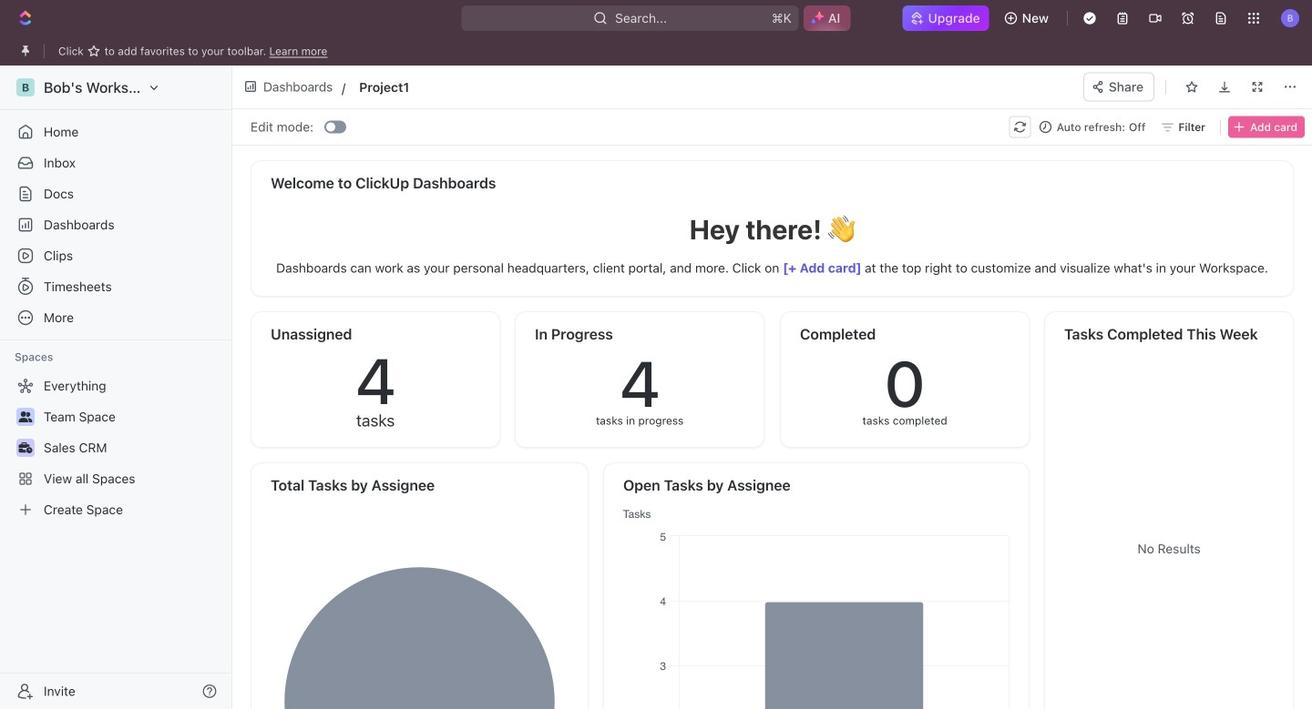 Task type: describe. For each thing, give the bounding box(es) containing it.
sidebar navigation
[[0, 66, 236, 710]]

tree inside sidebar navigation
[[7, 372, 224, 525]]

business time image
[[19, 443, 32, 454]]



Task type: vqa. For each thing, say whether or not it's contained in the screenshot.
tree inside "Sidebar" navigation
yes



Task type: locate. For each thing, give the bounding box(es) containing it.
None text field
[[359, 76, 647, 98]]

user group image
[[19, 412, 32, 423]]

tree
[[7, 372, 224, 525]]

bob's workspace, , element
[[16, 78, 35, 97]]



